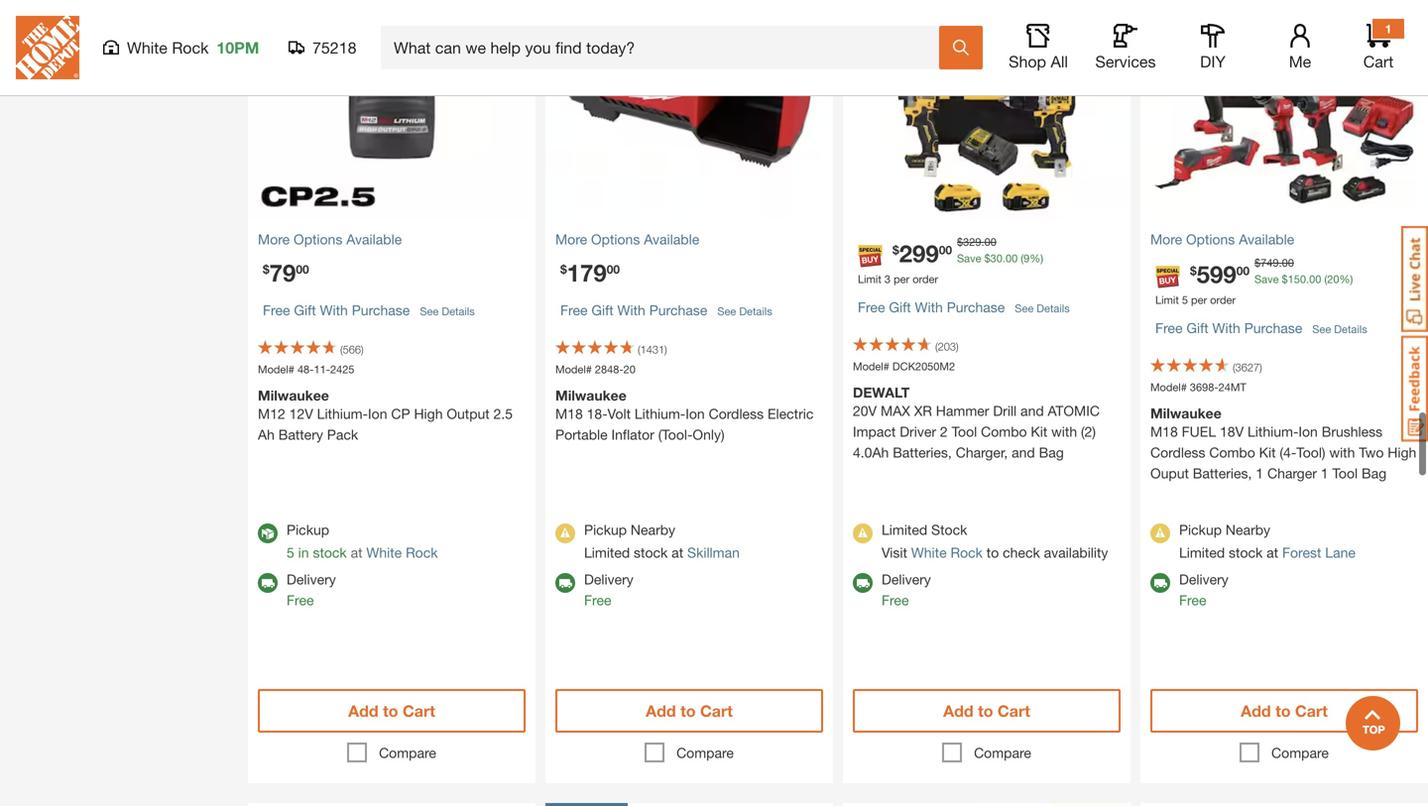 Task type: locate. For each thing, give the bounding box(es) containing it.
dewalt
[[853, 384, 910, 401]]

0 horizontal spatial milwaukee
[[258, 387, 329, 404]]

0 vertical spatial bag
[[1039, 444, 1064, 461]]

combo inside dewalt 20v max xr hammer drill and atomic impact driver 2 tool combo kit with (2) 4.0ah batteries, charger, and bag
[[981, 423, 1027, 440]]

2 horizontal spatial available
[[1239, 231, 1294, 247]]

2 delivery from the left
[[584, 571, 633, 588]]

1 horizontal spatial with
[[1329, 444, 1355, 461]]

more options available up $ 599 00 on the top
[[1150, 231, 1294, 247]]

to inside limited stock visit white rock to check availability
[[987, 544, 999, 561]]

1 pickup from the left
[[287, 522, 329, 538]]

0 vertical spatial %)
[[1030, 252, 1043, 265]]

4 add from the left
[[1241, 702, 1271, 720]]

0 horizontal spatial save
[[957, 252, 981, 265]]

0 horizontal spatial bag
[[1039, 444, 1064, 461]]

gift for 329
[[889, 299, 911, 315]]

( 203 )
[[935, 340, 959, 353]]

0 vertical spatial save
[[957, 252, 981, 265]]

purchase for 179
[[649, 302, 707, 318]]

model# left 2848- at the top
[[555, 363, 592, 376]]

per inside '$ 749 . 00 save $ 150 . 00 ( 20 %) limit 5 per order'
[[1191, 293, 1207, 306]]

delivery down pickup nearby limited stock at forest lane
[[1179, 571, 1228, 588]]

2 horizontal spatial more options available
[[1150, 231, 1294, 247]]

cordless up 'only)'
[[709, 406, 764, 422]]

tool down brushless
[[1332, 465, 1358, 481]]

3 compare from the left
[[974, 745, 1031, 761]]

free gift with purchase see details up the ( 3627 )
[[1155, 320, 1367, 336]]

0 vertical spatial m18
[[555, 406, 583, 422]]

2 more options available from the left
[[555, 231, 699, 247]]

4 delivery free from the left
[[1179, 571, 1228, 608]]

0 horizontal spatial available
[[346, 231, 402, 247]]

1 horizontal spatial stock
[[634, 544, 668, 561]]

limited stock for pickup image for pickup
[[555, 524, 575, 543]]

0 horizontal spatial available shipping image
[[258, 573, 278, 593]]

1 vertical spatial limit
[[1155, 293, 1179, 306]]

with for 79
[[320, 302, 348, 318]]

nearby inside pickup nearby limited stock at skillman
[[631, 522, 675, 538]]

volt
[[608, 406, 631, 422]]

0 horizontal spatial 1
[[1256, 465, 1264, 481]]

batteries, down driver
[[893, 444, 952, 461]]

delivery free down in
[[287, 571, 336, 608]]

white left the 10pm
[[127, 38, 167, 57]]

%) for 299
[[1030, 252, 1043, 265]]

75218
[[312, 38, 356, 57]]

1 horizontal spatial available shipping image
[[853, 573, 873, 593]]

566
[[343, 343, 361, 356]]

per for 599
[[1191, 293, 1207, 306]]

1 at from the left
[[351, 544, 362, 561]]

pickup inside 'pickup 5 in stock at white rock'
[[287, 522, 329, 538]]

compare for 749
[[1271, 745, 1329, 761]]

$ inside $ 179 00
[[560, 262, 567, 276]]

and right drill
[[1021, 403, 1044, 419]]

0 horizontal spatial nearby
[[631, 522, 675, 538]]

limited for 179
[[584, 544, 630, 561]]

options
[[294, 231, 342, 247], [591, 231, 640, 247], [1186, 231, 1235, 247]]

1 horizontal spatial more options available
[[555, 231, 699, 247]]

charger
[[1267, 465, 1317, 481]]

$ inside '$ 79 00'
[[263, 262, 269, 276]]

kit
[[1031, 423, 1048, 440], [1259, 444, 1276, 461]]

delivery for 179
[[584, 571, 633, 588]]

0 horizontal spatial with
[[1051, 423, 1077, 440]]

0 vertical spatial combo
[[981, 423, 1027, 440]]

with inside milwaukee m18 fuel 18v lithium-ion brushless cordless combo kit (4-tool) with two high ouput batteries, 1 charger 1 tool bag
[[1329, 444, 1355, 461]]

fuel
[[1182, 423, 1216, 440]]

5 up model# 3698-24mt
[[1182, 293, 1188, 306]]

limited stock for pickup image left pickup nearby limited stock at skillman on the bottom of page
[[555, 524, 575, 543]]

add for 179
[[646, 702, 676, 720]]

purchase up "( 203 )"
[[947, 299, 1005, 315]]

with
[[1051, 423, 1077, 440], [1329, 444, 1355, 461]]

lithium- inside milwaukee m18 fuel 18v lithium-ion brushless cordless combo kit (4-tool) with two high ouput batteries, 1 charger 1 tool bag
[[1248, 423, 1299, 440]]

and
[[1021, 403, 1044, 419], [1012, 444, 1035, 461]]

%) right 30
[[1030, 252, 1043, 265]]

electric
[[768, 406, 814, 422]]

with for 749
[[1212, 320, 1240, 336]]

and right charger,
[[1012, 444, 1035, 461]]

1 vertical spatial tool
[[1332, 465, 1358, 481]]

tool)
[[1296, 444, 1325, 461]]

gift down '$ 79 00'
[[294, 302, 316, 318]]

milwaukee up 18- on the left bottom of page
[[555, 387, 627, 404]]

delivery free
[[287, 571, 336, 608], [584, 571, 633, 608], [882, 571, 931, 608], [1179, 571, 1228, 608]]

0 horizontal spatial tool
[[952, 423, 977, 440]]

high inside milwaukee m18 fuel 18v lithium-ion brushless cordless combo kit (4-tool) with two high ouput batteries, 1 charger 1 tool bag
[[1388, 444, 1416, 461]]

ion
[[368, 406, 387, 422], [686, 406, 705, 422], [1299, 423, 1318, 440]]

available shipping image
[[258, 573, 278, 593], [853, 573, 873, 593]]

combo
[[981, 423, 1027, 440], [1209, 444, 1255, 461]]

2 add to cart from the left
[[646, 702, 733, 720]]

details for 79
[[442, 305, 475, 318]]

see for 79
[[420, 305, 439, 318]]

%) inside '$ 749 . 00 save $ 150 . 00 ( 20 %) limit 5 per order'
[[1339, 273, 1353, 286]]

What can we help you find today? search field
[[394, 27, 938, 68]]

3 more from the left
[[1150, 231, 1182, 247]]

m18 inside milwaukee m18 fuel 18v lithium-ion brushless cordless combo kit (4-tool) with two high ouput batteries, 1 charger 1 tool bag
[[1150, 423, 1178, 440]]

options for 179
[[591, 231, 640, 247]]

0 horizontal spatial white rock link
[[366, 544, 438, 561]]

details for 329
[[1037, 302, 1070, 315]]

0 horizontal spatial limited stock for pickup image
[[555, 524, 575, 543]]

per inside $ 329 . 00 save $ 30 . 00 ( 9 %) limit 3 per order
[[894, 273, 910, 286]]

shop all button
[[1007, 24, 1070, 71]]

599
[[1197, 260, 1236, 288]]

1 stock from the left
[[313, 544, 347, 561]]

bag down atomic
[[1039, 444, 1064, 461]]

2 nearby from the left
[[1226, 522, 1270, 538]]

with down brushless
[[1329, 444, 1355, 461]]

1 horizontal spatial available
[[644, 231, 699, 247]]

1
[[1385, 22, 1392, 36], [1256, 465, 1264, 481], [1321, 465, 1328, 481]]

add
[[348, 702, 378, 720], [646, 702, 676, 720], [943, 702, 973, 720], [1241, 702, 1271, 720]]

order inside $ 329 . 00 save $ 30 . 00 ( 9 %) limit 3 per order
[[913, 273, 938, 286]]

pickup down portable
[[584, 522, 627, 538]]

forest lane link
[[1282, 544, 1356, 561]]

battery
[[278, 426, 323, 443]]

1 more from the left
[[258, 231, 290, 247]]

available for 179
[[644, 231, 699, 247]]

1 horizontal spatial more options available link
[[555, 229, 823, 250]]

per right 3
[[894, 273, 910, 286]]

) for 79
[[361, 343, 364, 356]]

) for 179
[[665, 343, 667, 356]]

2 stock from the left
[[634, 544, 668, 561]]

see details button for 749
[[1312, 311, 1367, 348]]

1 horizontal spatial options
[[591, 231, 640, 247]]

high right two
[[1388, 444, 1416, 461]]

0 horizontal spatial cordless
[[709, 406, 764, 422]]

limited stock for pickup image down 4.0ah
[[853, 524, 873, 543]]

2 compare from the left
[[676, 745, 734, 761]]

1 horizontal spatial batteries,
[[1193, 465, 1252, 481]]

per down 599
[[1191, 293, 1207, 306]]

0 vertical spatial cordless
[[709, 406, 764, 422]]

add for 749
[[1241, 702, 1271, 720]]

white inside limited stock visit white rock to check availability
[[911, 544, 947, 561]]

2848-
[[595, 363, 623, 376]]

lithium- up pack in the bottom of the page
[[317, 406, 368, 422]]

at right in
[[351, 544, 362, 561]]

purchase up ( 1431 )
[[649, 302, 707, 318]]

cart
[[1363, 52, 1394, 71], [403, 702, 435, 720], [700, 702, 733, 720], [998, 702, 1030, 720], [1295, 702, 1328, 720]]

0 horizontal spatial kit
[[1031, 423, 1048, 440]]

to for 749
[[1275, 702, 1291, 720]]

add to cart button for 79
[[258, 689, 526, 733]]

ion inside 'milwaukee m12 12v lithium-ion cp high output 2.5 ah battery pack'
[[368, 406, 387, 422]]

free gift with purchase button for 179
[[560, 291, 707, 330]]

see details button
[[1015, 291, 1070, 327], [420, 293, 475, 330], [717, 293, 772, 330], [1312, 311, 1367, 348]]

at left skillman link
[[672, 544, 683, 561]]

delivery for 79
[[287, 571, 336, 588]]

1 vertical spatial combo
[[1209, 444, 1255, 461]]

to
[[987, 544, 999, 561], [383, 702, 398, 720], [680, 702, 696, 720], [978, 702, 993, 720], [1275, 702, 1291, 720]]

more options available for 179
[[555, 231, 699, 247]]

free gift with purchase see details up 1431
[[560, 302, 772, 318]]

3 more options available link from the left
[[1150, 229, 1418, 250]]

limited inside limited stock visit white rock to check availability
[[882, 522, 927, 538]]

2 horizontal spatial stock
[[1229, 544, 1263, 561]]

( for ( 203 )
[[935, 340, 938, 353]]

2.5
[[493, 406, 513, 422]]

all
[[1051, 52, 1068, 71]]

0 horizontal spatial 20
[[623, 363, 636, 376]]

model# for 179
[[555, 363, 592, 376]]

2 horizontal spatial milwaukee
[[1150, 405, 1222, 421]]

white rock link right in
[[366, 544, 438, 561]]

milwaukee up fuel
[[1150, 405, 1222, 421]]

1 horizontal spatial kit
[[1259, 444, 1276, 461]]

add to cart
[[348, 702, 435, 720], [646, 702, 733, 720], [943, 702, 1030, 720], [1241, 702, 1328, 720]]

milwaukee inside milwaukee m18 18-volt lithium-ion cordless electric portable inflator (tool-only)
[[555, 387, 627, 404]]

20 up volt
[[623, 363, 636, 376]]

1 add from the left
[[348, 702, 378, 720]]

10pm
[[217, 38, 259, 57]]

cordless up ouput
[[1150, 444, 1205, 461]]

stock inside pickup nearby limited stock at skillman
[[634, 544, 668, 561]]

2 horizontal spatial at
[[1267, 544, 1278, 561]]

save inside $ 329 . 00 save $ 30 . 00 ( 9 %) limit 3 per order
[[957, 252, 981, 265]]

available shipping image
[[555, 573, 575, 593], [1150, 573, 1170, 593]]

purchase
[[947, 299, 1005, 315], [352, 302, 410, 318], [649, 302, 707, 318], [1244, 320, 1302, 336]]

m18 for 179
[[555, 406, 583, 422]]

order
[[913, 273, 938, 286], [1210, 293, 1236, 306]]

2 horizontal spatial pickup
[[1179, 522, 1222, 538]]

at inside pickup nearby limited stock at skillman
[[672, 544, 683, 561]]

75218 button
[[289, 38, 357, 58]]

0 horizontal spatial at
[[351, 544, 362, 561]]

save inside '$ 749 . 00 save $ 150 . 00 ( 20 %) limit 5 per order'
[[1255, 273, 1279, 286]]

cordless inside milwaukee m18 fuel 18v lithium-ion brushless cordless combo kit (4-tool) with two high ouput batteries, 1 charger 1 tool bag
[[1150, 444, 1205, 461]]

0 horizontal spatial m18
[[555, 406, 583, 422]]

1 horizontal spatial 5
[[1182, 293, 1188, 306]]

model# left the "48-"
[[258, 363, 294, 376]]

available for pickup image
[[258, 524, 278, 543]]

free gift with purchase see details
[[858, 299, 1070, 315], [263, 302, 475, 318], [560, 302, 772, 318], [1155, 320, 1367, 336]]

1 delivery free from the left
[[287, 571, 336, 608]]

high
[[414, 406, 443, 422], [1388, 444, 1416, 461]]

1 vertical spatial m18
[[1150, 423, 1178, 440]]

dck2050m2
[[892, 360, 955, 373]]

( inside $ 329 . 00 save $ 30 . 00 ( 9 %) limit 3 per order
[[1021, 252, 1024, 265]]

pickup up in
[[287, 522, 329, 538]]

batteries,
[[893, 444, 952, 461], [1193, 465, 1252, 481]]

1 horizontal spatial available shipping image
[[1150, 573, 1170, 593]]

2 delivery free from the left
[[584, 571, 633, 608]]

gift for 749
[[1186, 320, 1209, 336]]

free gift with purchase button up 566
[[263, 291, 410, 330]]

2 available from the left
[[644, 231, 699, 247]]

rock inside 'pickup 5 in stock at white rock'
[[406, 544, 438, 561]]

00
[[984, 235, 996, 248], [939, 243, 952, 257], [1006, 252, 1018, 265], [1282, 256, 1294, 269], [296, 262, 309, 276], [607, 262, 620, 276], [1236, 264, 1250, 278], [1309, 273, 1321, 286]]

(2)
[[1081, 423, 1096, 440]]

kit inside milwaukee m18 fuel 18v lithium-ion brushless cordless combo kit (4-tool) with two high ouput batteries, 1 charger 1 tool bag
[[1259, 444, 1276, 461]]

available shipping image for 749
[[1150, 573, 1170, 593]]

2 at from the left
[[672, 544, 683, 561]]

pickup
[[287, 522, 329, 538], [584, 522, 627, 538], [1179, 522, 1222, 538]]

0 vertical spatial high
[[414, 406, 443, 422]]

0 vertical spatial 20
[[1327, 273, 1339, 286]]

bag inside dewalt 20v max xr hammer drill and atomic impact driver 2 tool combo kit with (2) 4.0ah batteries, charger, and bag
[[1039, 444, 1064, 461]]

1 available shipping image from the left
[[555, 573, 575, 593]]

free down visit
[[882, 592, 909, 608]]

free gift with purchase button
[[858, 288, 1005, 327], [263, 291, 410, 330], [560, 291, 707, 330], [1155, 308, 1302, 348]]

0 vertical spatial 5
[[1182, 293, 1188, 306]]

1 compare from the left
[[379, 745, 436, 761]]

2 add to cart button from the left
[[555, 689, 823, 733]]

order down $ 599 00 on the top
[[1210, 293, 1236, 306]]

order inside '$ 749 . 00 save $ 150 . 00 ( 20 %) limit 5 per order'
[[1210, 293, 1236, 306]]

compare
[[379, 745, 436, 761], [676, 745, 734, 761], [974, 745, 1031, 761], [1271, 745, 1329, 761]]

limit inside '$ 749 . 00 save $ 150 . 00 ( 20 %) limit 5 per order'
[[1155, 293, 1179, 306]]

delivery free down visit
[[882, 571, 931, 608]]

free down 3
[[858, 299, 885, 315]]

with up 1431
[[617, 302, 645, 318]]

stock left forest
[[1229, 544, 1263, 561]]

xr
[[914, 403, 932, 419]]

limited inside pickup nearby limited stock at skillman
[[584, 544, 630, 561]]

1 more options available from the left
[[258, 231, 402, 247]]

model# dck2050m2
[[853, 360, 955, 373]]

1 horizontal spatial milwaukee
[[555, 387, 627, 404]]

1 vertical spatial 5
[[287, 544, 294, 561]]

more options available link for 179
[[555, 229, 823, 250]]

see
[[1015, 302, 1034, 315], [420, 305, 439, 318], [717, 305, 736, 318], [1312, 323, 1331, 336]]

nearby down inflator
[[631, 522, 675, 538]]

1 vertical spatial and
[[1012, 444, 1035, 461]]

model# left '3698-'
[[1150, 381, 1187, 394]]

bag down two
[[1362, 465, 1387, 481]]

00 inside '$ 79 00'
[[296, 262, 309, 276]]

with
[[915, 299, 943, 315], [320, 302, 348, 318], [617, 302, 645, 318], [1212, 320, 1240, 336]]

purchase for 329
[[947, 299, 1005, 315]]

two
[[1359, 444, 1384, 461]]

1 vertical spatial per
[[1191, 293, 1207, 306]]

2 limited stock for pickup image from the left
[[853, 524, 873, 543]]

1 horizontal spatial nearby
[[1226, 522, 1270, 538]]

gift down 3
[[889, 299, 911, 315]]

5 left in
[[287, 544, 294, 561]]

gift down 599
[[1186, 320, 1209, 336]]

options up 599
[[1186, 231, 1235, 247]]

2 available shipping image from the left
[[1150, 573, 1170, 593]]

model# for 79
[[258, 363, 294, 376]]

2 options from the left
[[591, 231, 640, 247]]

$ 79 00
[[263, 258, 309, 287]]

2 horizontal spatial rock
[[951, 544, 983, 561]]

available shipping image for 179
[[555, 573, 575, 593]]

20 right 150
[[1327, 273, 1339, 286]]

2 horizontal spatial ion
[[1299, 423, 1318, 440]]

)
[[956, 340, 959, 353], [361, 343, 364, 356], [665, 343, 667, 356], [1260, 361, 1262, 374]]

white rock link down stock
[[911, 544, 983, 561]]

output
[[447, 406, 490, 422]]

0 vertical spatial tool
[[952, 423, 977, 440]]

1 horizontal spatial at
[[672, 544, 683, 561]]

1 more options available link from the left
[[258, 229, 526, 250]]

3 add to cart button from the left
[[853, 689, 1121, 733]]

high right cp
[[414, 406, 443, 422]]

2 horizontal spatial lithium-
[[1248, 423, 1299, 440]]

kit left (4-
[[1259, 444, 1276, 461]]

more up the 179
[[555, 231, 587, 247]]

00 inside $ 179 00
[[607, 262, 620, 276]]

20v max xr hammer drill and atomic impact driver 2 tool combo kit with (2) 4.0ah batteries, charger, and bag image
[[843, 0, 1131, 219]]

delivery down visit
[[882, 571, 931, 588]]

diy button
[[1181, 24, 1245, 71]]

free gift with purchase button up 3627
[[1155, 308, 1302, 348]]

ion for 179
[[686, 406, 705, 422]]

per
[[894, 273, 910, 286], [1191, 293, 1207, 306]]

3627
[[1235, 361, 1260, 374]]

milwaukee up 12v
[[258, 387, 329, 404]]

nearby for 749
[[1226, 522, 1270, 538]]

3 delivery free from the left
[[882, 571, 931, 608]]

1 limited stock for pickup image from the left
[[555, 524, 575, 543]]

lithium- inside milwaukee m18 18-volt lithium-ion cordless electric portable inflator (tool-only)
[[635, 406, 686, 422]]

free gift with purchase see details up "( 203 )"
[[858, 299, 1070, 315]]

3 stock from the left
[[1229, 544, 1263, 561]]

limited stock for pickup image
[[555, 524, 575, 543], [853, 524, 873, 543]]

limit inside $ 329 . 00 save $ 30 . 00 ( 9 %) limit 3 per order
[[858, 273, 881, 286]]

nearby down charger on the bottom right of page
[[1226, 522, 1270, 538]]

4 compare from the left
[[1271, 745, 1329, 761]]

tool inside milwaukee m18 fuel 18v lithium-ion brushless cordless combo kit (4-tool) with two high ouput batteries, 1 charger 1 tool bag
[[1332, 465, 1358, 481]]

79
[[269, 258, 296, 287]]

ion left cp
[[368, 406, 387, 422]]

1 horizontal spatial more
[[555, 231, 587, 247]]

more options available link for 79
[[258, 229, 526, 250]]

1 available from the left
[[346, 231, 402, 247]]

3 pickup from the left
[[1179, 522, 1222, 538]]

free
[[858, 299, 885, 315], [263, 302, 290, 318], [560, 302, 588, 318], [1155, 320, 1183, 336], [287, 592, 314, 608], [584, 592, 611, 608], [882, 592, 909, 608], [1179, 592, 1206, 608]]

more options available up $ 179 00
[[555, 231, 699, 247]]

milwaukee for 79
[[258, 387, 329, 404]]

free gift with purchase button up "( 203 )"
[[858, 288, 1005, 327]]

1 vertical spatial batteries,
[[1193, 465, 1252, 481]]

0 horizontal spatial per
[[894, 273, 910, 286]]

2 horizontal spatial limited
[[1179, 544, 1225, 561]]

20
[[1327, 273, 1339, 286], [623, 363, 636, 376]]

1 vertical spatial bag
[[1362, 465, 1387, 481]]

stock inside 'pickup 5 in stock at white rock'
[[313, 544, 347, 561]]

4 delivery from the left
[[1179, 571, 1228, 588]]

0 horizontal spatial options
[[294, 231, 342, 247]]

1 horizontal spatial pickup
[[584, 522, 627, 538]]

4 add to cart button from the left
[[1150, 689, 1418, 733]]

m18 inside milwaukee m18 18-volt lithium-ion cordless electric portable inflator (tool-only)
[[555, 406, 583, 422]]

2 horizontal spatial white
[[911, 544, 947, 561]]

kit inside dewalt 20v max xr hammer drill and atomic impact driver 2 tool combo kit with (2) 4.0ah batteries, charger, and bag
[[1031, 423, 1048, 440]]

2 add from the left
[[646, 702, 676, 720]]

m18 up portable
[[555, 406, 583, 422]]

0 horizontal spatial limit
[[858, 273, 881, 286]]

1 nearby from the left
[[631, 522, 675, 538]]

0 horizontal spatial available shipping image
[[555, 573, 575, 593]]

more for 179
[[555, 231, 587, 247]]

order down $ 299 00
[[913, 273, 938, 286]]

free gift with purchase button up 1431
[[560, 291, 707, 330]]

limit
[[858, 273, 881, 286], [1155, 293, 1179, 306]]

1 options from the left
[[294, 231, 342, 247]]

$ for 599
[[1190, 264, 1197, 278]]

save down 749
[[1255, 273, 1279, 286]]

1 horizontal spatial 20
[[1327, 273, 1339, 286]]

lithium- for 179
[[635, 406, 686, 422]]

limit up model# 3698-24mt
[[1155, 293, 1179, 306]]

2 available shipping image from the left
[[853, 573, 873, 593]]

rock
[[172, 38, 209, 57], [406, 544, 438, 561], [951, 544, 983, 561]]

purchase up the ( 3627 )
[[1244, 320, 1302, 336]]

free gift with purchase see details for 79
[[263, 302, 475, 318]]

2 white rock link from the left
[[911, 544, 983, 561]]

limited inside pickup nearby limited stock at forest lane
[[1179, 544, 1225, 561]]

add to cart for 749
[[1241, 702, 1328, 720]]

save down 329
[[957, 252, 981, 265]]

$ inside $ 599 00
[[1190, 264, 1197, 278]]

2 pickup from the left
[[584, 522, 627, 538]]

%) inside $ 329 . 00 save $ 30 . 00 ( 9 %) limit 3 per order
[[1030, 252, 1043, 265]]

pickup inside pickup nearby limited stock at skillman
[[584, 522, 627, 538]]

1 down 'tool)'
[[1321, 465, 1328, 481]]

compare for 179
[[676, 745, 734, 761]]

available shipping image for 5 in stock
[[258, 573, 278, 593]]

details
[[1037, 302, 1070, 315], [442, 305, 475, 318], [739, 305, 772, 318], [1334, 323, 1367, 336]]

2 more options available link from the left
[[555, 229, 823, 250]]

2 more from the left
[[555, 231, 587, 247]]

0 vertical spatial kit
[[1031, 423, 1048, 440]]

more for 79
[[258, 231, 290, 247]]

1 horizontal spatial cordless
[[1150, 444, 1205, 461]]

4 add to cart from the left
[[1241, 702, 1328, 720]]

0 horizontal spatial high
[[414, 406, 443, 422]]

1 horizontal spatial high
[[1388, 444, 1416, 461]]

add to cart button
[[258, 689, 526, 733], [555, 689, 823, 733], [853, 689, 1121, 733], [1150, 689, 1418, 733]]

m18 fuel 18v lithium-ion brushless cordless combo kit (4-tool) with two high ouput batteries, 1 charger 1 tool bag image
[[1140, 0, 1428, 219]]

1 vertical spatial %)
[[1339, 273, 1353, 286]]

1 vertical spatial order
[[1210, 293, 1236, 306]]

free gift with purchase button for 79
[[263, 291, 410, 330]]

stock right in
[[313, 544, 347, 561]]

1 vertical spatial with
[[1329, 444, 1355, 461]]

1 horizontal spatial white rock link
[[911, 544, 983, 561]]

with up 3627
[[1212, 320, 1240, 336]]

model# 2848-20
[[555, 363, 636, 376]]

3 add to cart from the left
[[943, 702, 1030, 720]]

free gift with purchase see details for 749
[[1155, 320, 1367, 336]]

2 horizontal spatial more
[[1150, 231, 1182, 247]]

see for 179
[[717, 305, 736, 318]]

milwaukee m18 fuel 18v lithium-ion brushless cordless combo kit (4-tool) with two high ouput batteries, 1 charger 1 tool bag
[[1150, 405, 1416, 481]]

1 available shipping image from the left
[[258, 573, 278, 593]]

299
[[899, 239, 939, 267]]

3 at from the left
[[1267, 544, 1278, 561]]

0 horizontal spatial more options available link
[[258, 229, 526, 250]]

tool inside dewalt 20v max xr hammer drill and atomic impact driver 2 tool combo kit with (2) 4.0ah batteries, charger, and bag
[[952, 423, 977, 440]]

0 vertical spatial batteries,
[[893, 444, 952, 461]]

delivery down in
[[287, 571, 336, 588]]

purchase for 749
[[1244, 320, 1302, 336]]

1 horizontal spatial m18
[[1150, 423, 1178, 440]]

with for 179
[[617, 302, 645, 318]]

0 horizontal spatial batteries,
[[893, 444, 952, 461]]

1 horizontal spatial lithium-
[[635, 406, 686, 422]]

delivery free down pickup nearby limited stock at forest lane
[[1179, 571, 1228, 608]]

kit left (2)
[[1031, 423, 1048, 440]]

1 inside cart 1
[[1385, 22, 1392, 36]]

1 horizontal spatial bag
[[1362, 465, 1387, 481]]

dewalt 20v max xr hammer drill and atomic impact driver 2 tool combo kit with (2) 4.0ah batteries, charger, and bag
[[853, 384, 1100, 461]]

lithium- up (4-
[[1248, 423, 1299, 440]]

free down the 179
[[560, 302, 588, 318]]

at inside 'pickup 5 in stock at white rock'
[[351, 544, 362, 561]]

0 horizontal spatial limited
[[584, 544, 630, 561]]

1 white rock link from the left
[[366, 544, 438, 561]]

1 horizontal spatial per
[[1191, 293, 1207, 306]]

3 more options available from the left
[[1150, 231, 1294, 247]]

pickup right limited stock for pickup image
[[1179, 522, 1222, 538]]

1 add to cart button from the left
[[258, 689, 526, 733]]

bag
[[1039, 444, 1064, 461], [1362, 465, 1387, 481]]

0 vertical spatial per
[[894, 273, 910, 286]]

batteries, down the 18v
[[1193, 465, 1252, 481]]

see for 329
[[1015, 302, 1034, 315]]

free gift with purchase see details up 566
[[263, 302, 475, 318]]

00 inside $ 599 00
[[1236, 264, 1250, 278]]

ion for 749
[[1299, 423, 1318, 440]]

nearby inside pickup nearby limited stock at forest lane
[[1226, 522, 1270, 538]]

$ inside $ 299 00
[[893, 243, 899, 257]]

free up model# 3698-24mt
[[1155, 320, 1183, 336]]

48-
[[297, 363, 314, 376]]

1 horizontal spatial ion
[[686, 406, 705, 422]]

gift for 179
[[591, 302, 614, 318]]

( 566 )
[[340, 343, 364, 356]]

with inside dewalt 20v max xr hammer drill and atomic impact driver 2 tool combo kit with (2) 4.0ah batteries, charger, and bag
[[1051, 423, 1077, 440]]

(
[[1021, 252, 1024, 265], [1324, 273, 1327, 286], [935, 340, 938, 353], [340, 343, 343, 356], [638, 343, 640, 356], [1233, 361, 1235, 374]]

milwaukee inside 'milwaukee m12 12v lithium-ion cp high output 2.5 ah battery pack'
[[258, 387, 329, 404]]

$ for 79
[[263, 262, 269, 276]]

at left forest
[[1267, 544, 1278, 561]]

ion inside milwaukee m18 fuel 18v lithium-ion brushless cordless combo kit (4-tool) with two high ouput batteries, 1 charger 1 tool bag
[[1299, 423, 1318, 440]]

1 add to cart from the left
[[348, 702, 435, 720]]

with up 566
[[320, 302, 348, 318]]

stock left skillman link
[[634, 544, 668, 561]]

milwaukee m18 18-volt lithium-ion cordless electric portable inflator (tool-only)
[[555, 387, 814, 443]]

0 vertical spatial with
[[1051, 423, 1077, 440]]

white right in
[[366, 544, 402, 561]]

1 vertical spatial save
[[1255, 273, 1279, 286]]

1 horizontal spatial order
[[1210, 293, 1236, 306]]

0 horizontal spatial combo
[[981, 423, 1027, 440]]

2 horizontal spatial more options available link
[[1150, 229, 1418, 250]]

limit left 3
[[858, 273, 881, 286]]

%) right 150
[[1339, 273, 1353, 286]]

1 horizontal spatial limit
[[1155, 293, 1179, 306]]

add to cart button for 749
[[1150, 689, 1418, 733]]

m12
[[258, 406, 285, 422]]

1 left charger on the bottom right of page
[[1256, 465, 1264, 481]]

m18 left fuel
[[1150, 423, 1178, 440]]

cordless
[[709, 406, 764, 422], [1150, 444, 1205, 461]]

delivery down pickup nearby limited stock at skillman on the bottom of page
[[584, 571, 633, 588]]

ion inside milwaukee m18 18-volt lithium-ion cordless electric portable inflator (tool-only)
[[686, 406, 705, 422]]

nearby
[[631, 522, 675, 538], [1226, 522, 1270, 538]]

150
[[1288, 273, 1306, 286]]

details for 749
[[1334, 323, 1367, 336]]

more
[[258, 231, 290, 247], [555, 231, 587, 247], [1150, 231, 1182, 247]]

179
[[567, 258, 607, 287]]

options up '$ 79 00'
[[294, 231, 342, 247]]

tool right '2'
[[952, 423, 977, 440]]

lithium- up the (tool-
[[635, 406, 686, 422]]

milwaukee
[[258, 387, 329, 404], [555, 387, 627, 404], [1150, 405, 1222, 421]]

0 horizontal spatial pickup
[[287, 522, 329, 538]]

model# up dewalt
[[853, 360, 889, 373]]

0 horizontal spatial rock
[[172, 38, 209, 57]]

combo down the 18v
[[1209, 444, 1255, 461]]

ion up 'only)'
[[686, 406, 705, 422]]

delivery free down pickup nearby limited stock at skillman on the bottom of page
[[584, 571, 633, 608]]

0 horizontal spatial order
[[913, 273, 938, 286]]

1 delivery from the left
[[287, 571, 336, 588]]

1 horizontal spatial limited
[[882, 522, 927, 538]]



Task type: describe. For each thing, give the bounding box(es) containing it.
3698-
[[1190, 381, 1218, 394]]

max
[[881, 403, 910, 419]]

drill
[[993, 403, 1017, 419]]

delivery free for 749
[[1179, 571, 1228, 608]]

free gift with purchase see details for 179
[[560, 302, 772, 318]]

(4-
[[1280, 444, 1296, 461]]

3 options from the left
[[1186, 231, 1235, 247]]

compare for 79
[[379, 745, 436, 761]]

stock for 179
[[634, 544, 668, 561]]

services
[[1095, 52, 1156, 71]]

options for 79
[[294, 231, 342, 247]]

skillman
[[687, 544, 740, 561]]

m12 12v lithium-ion cp high output 2.5 ah battery pack image
[[248, 0, 536, 219]]

model# for 749
[[1150, 381, 1187, 394]]

add to cart button for 179
[[555, 689, 823, 733]]

pickup inside pickup nearby limited stock at forest lane
[[1179, 522, 1222, 538]]

add for 79
[[348, 702, 378, 720]]

delivery free for 179
[[584, 571, 633, 608]]

free down pickup nearby limited stock at skillman on the bottom of page
[[584, 592, 611, 608]]

add to cart for 179
[[646, 702, 733, 720]]

24mt
[[1218, 381, 1246, 394]]

impact
[[853, 423, 896, 440]]

3
[[884, 273, 891, 286]]

( inside '$ 749 . 00 save $ 150 . 00 ( 20 %) limit 5 per order'
[[1324, 273, 1327, 286]]

available shipping image for visit
[[853, 573, 873, 593]]

cp
[[391, 406, 410, 422]]

save for 599
[[1255, 273, 1279, 286]]

free gift with purchase button for 749
[[1155, 308, 1302, 348]]

white inside 'pickup 5 in stock at white rock'
[[366, 544, 402, 561]]

details for 179
[[739, 305, 772, 318]]

cart for 79
[[403, 702, 435, 720]]

with for 329
[[915, 299, 943, 315]]

749
[[1261, 256, 1279, 269]]

$ for 749
[[1255, 256, 1261, 269]]

$ for 179
[[560, 262, 567, 276]]

pickup for 179
[[584, 522, 627, 538]]

inflator
[[611, 426, 654, 443]]

at for 179
[[672, 544, 683, 561]]

model# 48-11-2425
[[258, 363, 354, 376]]

model# 3698-24mt
[[1150, 381, 1246, 394]]

20v
[[853, 403, 877, 419]]

charger,
[[956, 444, 1008, 461]]

visit
[[882, 544, 907, 561]]

shop all
[[1009, 52, 1068, 71]]

diy
[[1200, 52, 1226, 71]]

(tool-
[[658, 426, 693, 443]]

order for 299
[[913, 273, 938, 286]]

$ for 299
[[893, 243, 899, 257]]

purchase for 79
[[352, 302, 410, 318]]

availability
[[1044, 544, 1108, 561]]

( for ( 3627 )
[[1233, 361, 1235, 374]]

18-
[[587, 406, 608, 422]]

3 delivery from the left
[[882, 571, 931, 588]]

0 horizontal spatial white
[[127, 38, 167, 57]]

free down in
[[287, 592, 314, 608]]

free gift with purchase button for 329
[[858, 288, 1005, 327]]

cordless inside milwaukee m18 18-volt lithium-ion cordless electric portable inflator (tool-only)
[[709, 406, 764, 422]]

pickup for 79
[[287, 522, 329, 538]]

save for 299
[[957, 252, 981, 265]]

1 horizontal spatial 1
[[1321, 465, 1328, 481]]

ah
[[258, 426, 275, 443]]

3 add from the left
[[943, 702, 973, 720]]

cart for 179
[[700, 702, 733, 720]]

0 vertical spatial and
[[1021, 403, 1044, 419]]

hammer
[[936, 403, 989, 419]]

limited for 749
[[1179, 544, 1225, 561]]

the home depot logo image
[[16, 16, 79, 79]]

see details button for 329
[[1015, 291, 1070, 327]]

( 3627 )
[[1233, 361, 1262, 374]]

to for 79
[[383, 702, 398, 720]]

high inside 'milwaukee m12 12v lithium-ion cp high output 2.5 ah battery pack'
[[414, 406, 443, 422]]

12v
[[289, 406, 313, 422]]

to for 179
[[680, 702, 696, 720]]

gift for 79
[[294, 302, 316, 318]]

shop
[[1009, 52, 1046, 71]]

m18 for 749
[[1150, 423, 1178, 440]]

cart 1
[[1363, 22, 1394, 71]]

limit for 299
[[858, 273, 881, 286]]

milwaukee inside milwaukee m18 fuel 18v lithium-ion brushless cordless combo kit (4-tool) with two high ouput batteries, 1 charger 1 tool bag
[[1150, 405, 1222, 421]]

free down 79
[[263, 302, 290, 318]]

( 1431 )
[[638, 343, 667, 356]]

live chat image
[[1401, 226, 1428, 332]]

%) for 599
[[1339, 273, 1353, 286]]

5 inside 'pickup 5 in stock at white rock'
[[287, 544, 294, 561]]

milwaukee m12 12v lithium-ion cp high output 2.5 ah battery pack
[[258, 387, 513, 443]]

( for ( 1431 )
[[638, 343, 640, 356]]

cart for 749
[[1295, 702, 1328, 720]]

bag inside milwaukee m18 fuel 18v lithium-ion brushless cordless combo kit (4-tool) with two high ouput batteries, 1 charger 1 tool bag
[[1362, 465, 1387, 481]]

pickup 5 in stock at white rock
[[287, 522, 438, 561]]

limited stock visit white rock to check availability
[[882, 522, 1108, 561]]

lane
[[1325, 544, 1356, 561]]

00 inside $ 299 00
[[939, 243, 952, 257]]

329
[[963, 235, 981, 248]]

see details button for 79
[[420, 293, 475, 330]]

driver
[[900, 423, 936, 440]]

milwaukee for 179
[[555, 387, 627, 404]]

nearby for 179
[[631, 522, 675, 538]]

delivery for 749
[[1179, 571, 1228, 588]]

white rock 10pm
[[127, 38, 259, 57]]

1431
[[640, 343, 665, 356]]

brushless
[[1322, 423, 1383, 440]]

feedback link image
[[1401, 335, 1428, 442]]

$ 299 00
[[893, 239, 952, 267]]

3 available from the left
[[1239, 231, 1294, 247]]

add to cart for 79
[[348, 702, 435, 720]]

check
[[1003, 544, 1040, 561]]

batteries, inside milwaukee m18 fuel 18v lithium-ion brushless cordless combo kit (4-tool) with two high ouput batteries, 1 charger 1 tool bag
[[1193, 465, 1252, 481]]

portable
[[555, 426, 608, 443]]

$ for 329
[[957, 235, 963, 248]]

order for 599
[[1210, 293, 1236, 306]]

pickup nearby limited stock at skillman
[[584, 522, 740, 561]]

30
[[990, 252, 1003, 265]]

atomic
[[1048, 403, 1100, 419]]

forest
[[1282, 544, 1321, 561]]

2
[[940, 423, 948, 440]]

see details button for 179
[[717, 293, 772, 330]]

delivery free for 79
[[287, 571, 336, 608]]

5 inside '$ 749 . 00 save $ 150 . 00 ( 20 %) limit 5 per order'
[[1182, 293, 1188, 306]]

stock
[[931, 522, 967, 538]]

$ 179 00
[[560, 258, 620, 287]]

me button
[[1268, 24, 1332, 71]]

18v
[[1220, 423, 1244, 440]]

limit for 599
[[1155, 293, 1179, 306]]

20 inside '$ 749 . 00 save $ 150 . 00 ( 20 %) limit 5 per order'
[[1327, 273, 1339, 286]]

) for 749
[[1260, 361, 1262, 374]]

lithium- inside 'milwaukee m12 12v lithium-ion cp high output 2.5 ah battery pack'
[[317, 406, 368, 422]]

2425
[[330, 363, 354, 376]]

in
[[298, 544, 309, 561]]

rock inside limited stock visit white rock to check availability
[[951, 544, 983, 561]]

limited stock for pickup image for limited
[[853, 524, 873, 543]]

1 vertical spatial 20
[[623, 363, 636, 376]]

m18 18-volt lithium-ion cordless electric portable inflator (tool-only) image
[[545, 0, 833, 219]]

more options available for 79
[[258, 231, 402, 247]]

skillman link
[[687, 544, 740, 561]]

free gift with purchase see details for 329
[[858, 299, 1070, 315]]

services button
[[1094, 24, 1157, 71]]

ouput
[[1150, 465, 1189, 481]]

limited stock for pickup image
[[1150, 524, 1170, 543]]

9
[[1024, 252, 1030, 265]]

( for ( 566 )
[[340, 343, 343, 356]]

at inside pickup nearby limited stock at forest lane
[[1267, 544, 1278, 561]]

batteries, inside dewalt 20v max xr hammer drill and atomic impact driver 2 tool combo kit with (2) 4.0ah batteries, charger, and bag
[[893, 444, 952, 461]]

$ 599 00
[[1190, 260, 1250, 288]]

see for 749
[[1312, 323, 1331, 336]]

combo inside milwaukee m18 fuel 18v lithium-ion brushless cordless combo kit (4-tool) with two high ouput batteries, 1 charger 1 tool bag
[[1209, 444, 1255, 461]]

stock inside pickup nearby limited stock at forest lane
[[1229, 544, 1263, 561]]

pack
[[327, 426, 358, 443]]

me
[[1289, 52, 1311, 71]]

11-
[[314, 363, 330, 376]]

per for 299
[[894, 273, 910, 286]]

lithium- for 749
[[1248, 423, 1299, 440]]

203
[[938, 340, 956, 353]]

available for 79
[[346, 231, 402, 247]]

$ 329 . 00 save $ 30 . 00 ( 9 %) limit 3 per order
[[858, 235, 1043, 286]]

free down pickup nearby limited stock at forest lane
[[1179, 592, 1206, 608]]

pickup nearby limited stock at forest lane
[[1179, 522, 1356, 561]]

4.0ah
[[853, 444, 889, 461]]

stock for 79
[[313, 544, 347, 561]]



Task type: vqa. For each thing, say whether or not it's contained in the screenshot.
More related to 179
yes



